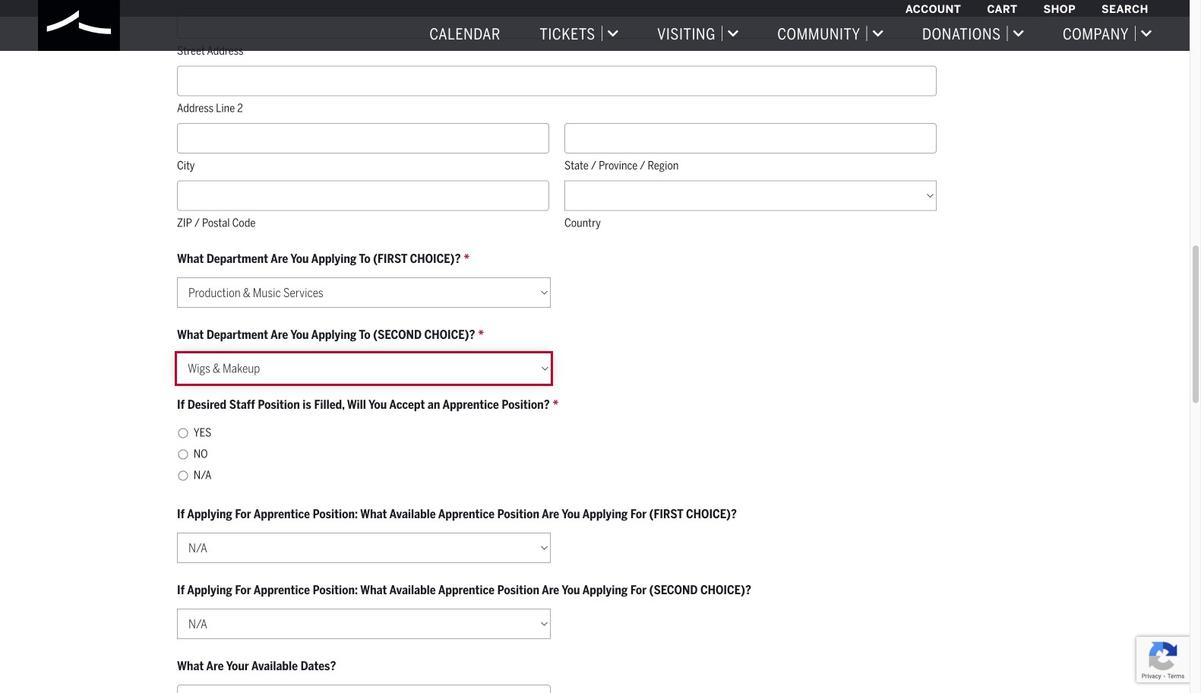 Task type: vqa. For each thing, say whether or not it's contained in the screenshot.
RADIO
yes



Task type: describe. For each thing, give the bounding box(es) containing it.
the santa fe opera image
[[38, 0, 120, 51]]



Task type: locate. For each thing, give the bounding box(es) containing it.
None text field
[[177, 8, 937, 39], [177, 66, 937, 96], [177, 181, 549, 211], [177, 8, 937, 39], [177, 66, 937, 96], [177, 181, 549, 211]]

None text field
[[177, 123, 549, 154], [565, 123, 937, 154], [177, 685, 551, 693], [177, 123, 549, 154], [565, 123, 937, 154], [177, 685, 551, 693]]

None radio
[[178, 428, 188, 438]]

None radio
[[178, 449, 188, 459], [178, 471, 188, 481], [178, 449, 188, 459], [178, 471, 188, 481]]

main navigation
[[0, 0, 1190, 51]]



